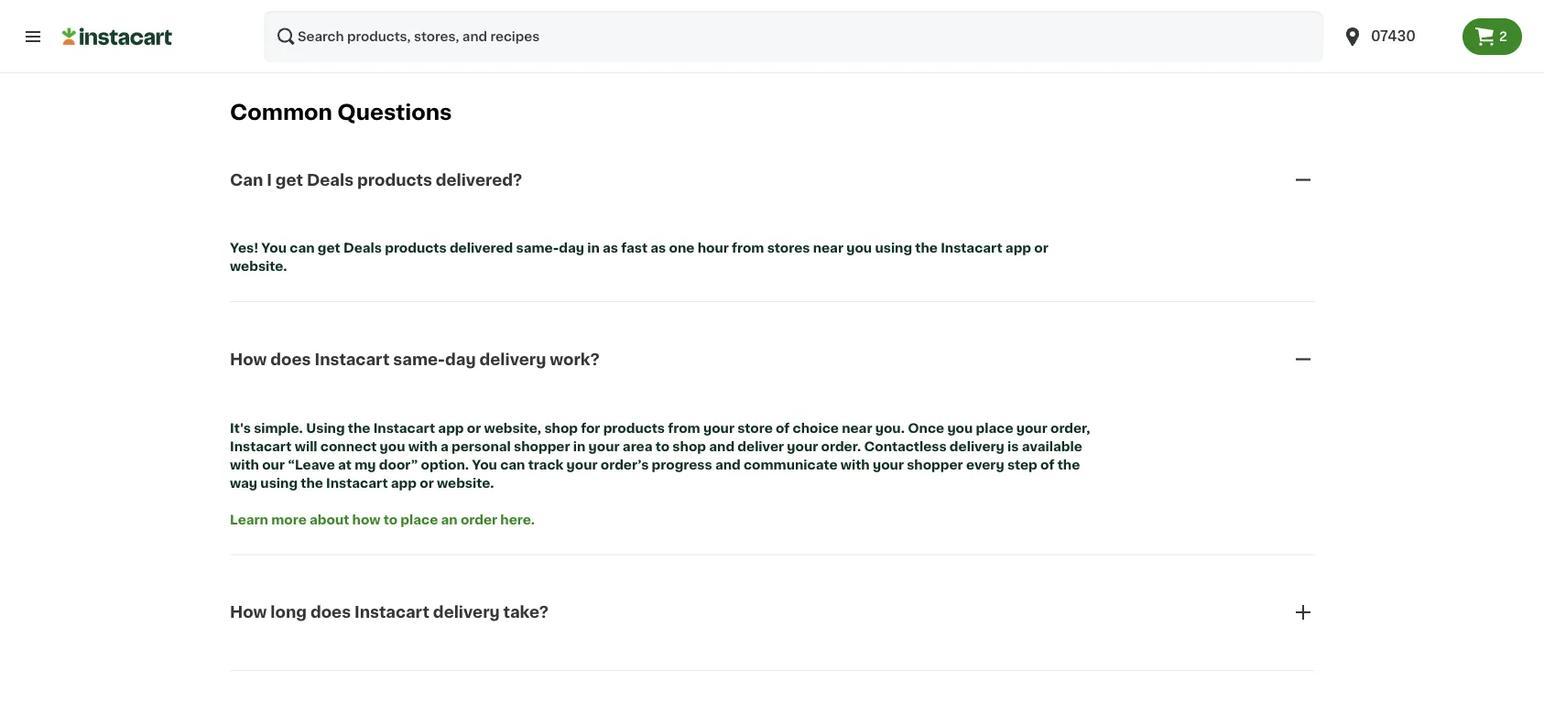 Task type: vqa. For each thing, say whether or not it's contained in the screenshot.
the left Of
yes



Task type: locate. For each thing, give the bounding box(es) containing it.
see eligible items button
[[356, 0, 483, 29], [498, 0, 624, 30], [639, 0, 765, 29], [1062, 0, 1189, 30], [921, 16, 1047, 47]]

yes! you can get deals products delivered same-day in as fast as one hour from stores near you using the instacart app or website.
[[230, 242, 1052, 273]]

a
[[441, 440, 449, 453]]

store
[[738, 422, 773, 435]]

how inside dropdown button
[[230, 605, 267, 621]]

order
[[461, 514, 498, 526]]

1 horizontal spatial to
[[656, 440, 670, 453]]

products inside dropdown button
[[357, 172, 432, 188]]

from inside the it's simple. using the instacart app or website, shop for products from your store of choice near you. once you place your order, instacart will connect you with a personal shopper in your area to shop and deliver your order. contactless delivery is available with our "leave at my door" option. you can track your order's progress and communicate with your shopper every step of the way using the instacart app or website.
[[668, 422, 701, 435]]

1 vertical spatial how
[[230, 605, 267, 621]]

0 vertical spatial of
[[776, 422, 790, 435]]

using inside yes! you can get deals products delivered same-day in as fast as one hour from stores near you using the instacart app or website.
[[875, 242, 913, 255]]

0 horizontal spatial get
[[276, 172, 303, 188]]

0 vertical spatial app
[[1006, 242, 1032, 255]]

0 horizontal spatial shop
[[545, 422, 578, 435]]

deals right i
[[307, 172, 354, 188]]

how long does instacart delivery take?
[[230, 605, 549, 621]]

items
[[441, 7, 478, 20], [723, 7, 760, 20], [582, 8, 619, 21], [1147, 8, 1184, 21], [1005, 25, 1043, 38]]

does
[[271, 352, 311, 368], [311, 605, 351, 621]]

can right yes!
[[290, 242, 315, 255]]

instacart inside dropdown button
[[355, 605, 430, 621]]

in inside the it's simple. using the instacart app or website, shop for products from your store of choice near you. once you place your order, instacart will connect you with a personal shopper in your area to shop and deliver your order. contactless delivery is available with our "leave at my door" option. you can track your order's progress and communicate with your shopper every step of the way using the instacart app or website.
[[573, 440, 586, 453]]

0 horizontal spatial you
[[262, 242, 287, 255]]

0 vertical spatial or
[[1035, 242, 1049, 255]]

0 vertical spatial can
[[290, 242, 315, 255]]

get right i
[[276, 172, 303, 188]]

i
[[267, 172, 272, 188]]

0 horizontal spatial to
[[384, 514, 398, 526]]

1 vertical spatial from
[[668, 422, 701, 435]]

products inside yes! you can get deals products delivered same-day in as fast as one hour from stores near you using the instacart app or website.
[[385, 242, 447, 255]]

website.
[[230, 260, 287, 273], [437, 477, 494, 490]]

1 horizontal spatial using
[[875, 242, 913, 255]]

at
[[338, 459, 352, 471]]

delivery up the every
[[950, 440, 1005, 453]]

day inside yes! you can get deals products delivered same-day in as fast as one hour from stores near you using the instacart app or website.
[[559, 242, 585, 255]]

place up is
[[976, 422, 1014, 435]]

of down available
[[1041, 459, 1055, 471]]

2 vertical spatial delivery
[[433, 605, 500, 621]]

2
[[1500, 30, 1508, 43]]

1 vertical spatial or
[[467, 422, 481, 435]]

1 vertical spatial does
[[311, 605, 351, 621]]

or inside yes! you can get deals products delivered same-day in as fast as one hour from stores near you using the instacart app or website.
[[1035, 242, 1049, 255]]

2 horizontal spatial or
[[1035, 242, 1049, 255]]

shopper up track
[[514, 440, 570, 453]]

0 vertical spatial from
[[732, 242, 765, 255]]

deals
[[307, 172, 354, 188], [344, 242, 382, 255]]

0 horizontal spatial day
[[445, 352, 476, 368]]

app inside yes! you can get deals products delivered same-day in as fast as one hour from stores near you using the instacart app or website.
[[1006, 242, 1032, 255]]

1 vertical spatial can
[[500, 459, 525, 471]]

2 vertical spatial you
[[380, 440, 406, 453]]

can left track
[[500, 459, 525, 471]]

1 horizontal spatial get
[[318, 242, 341, 255]]

it's simple. using the instacart app or website, shop for products from your store of choice near you. once you place your order, instacart will connect you with a personal shopper in your area to shop and deliver your order. contactless delivery is available with our "leave at my door" option. you can track your order's progress and communicate with your shopper every step of the way using the instacart app or website.
[[230, 422, 1094, 490]]

1 horizontal spatial shopper
[[907, 459, 964, 471]]

2 how from the top
[[230, 605, 267, 621]]

from right the hour
[[732, 242, 765, 255]]

does right long
[[311, 605, 351, 621]]

delivered?
[[436, 172, 523, 188]]

2 horizontal spatial app
[[1006, 242, 1032, 255]]

shop up progress on the bottom of the page
[[673, 440, 707, 453]]

from inside yes! you can get deals products delivered same-day in as fast as one hour from stores near you using the instacart app or website.
[[732, 242, 765, 255]]

0 vertical spatial website.
[[230, 260, 287, 273]]

products up area
[[604, 422, 665, 435]]

0 vertical spatial shop
[[545, 422, 578, 435]]

1 vertical spatial place
[[401, 514, 438, 526]]

connect
[[321, 440, 377, 453]]

deals down can i get deals products delivered?
[[344, 242, 382, 255]]

to right how at the bottom
[[384, 514, 398, 526]]

one
[[669, 242, 695, 255]]

0 horizontal spatial as
[[603, 242, 619, 255]]

0 vertical spatial to
[[656, 440, 670, 453]]

0 vertical spatial products
[[357, 172, 432, 188]]

0 horizontal spatial can
[[290, 242, 315, 255]]

1 horizontal spatial you
[[472, 459, 497, 471]]

0 vertical spatial get
[[276, 172, 303, 188]]

you right yes!
[[262, 242, 287, 255]]

1 vertical spatial website.
[[437, 477, 494, 490]]

step
[[1008, 459, 1038, 471]]

near inside yes! you can get deals products delivered same-day in as fast as one hour from stores near you using the instacart app or website.
[[813, 242, 844, 255]]

the
[[916, 242, 938, 255], [348, 422, 371, 435], [1058, 459, 1081, 471], [301, 477, 323, 490]]

and down the deliver
[[716, 459, 741, 471]]

0 vertical spatial place
[[976, 422, 1014, 435]]

products left the delivered
[[385, 242, 447, 255]]

learn
[[230, 514, 268, 526]]

to
[[656, 440, 670, 453], [384, 514, 398, 526]]

1 vertical spatial delivery
[[950, 440, 1005, 453]]

2 vertical spatial or
[[420, 477, 434, 490]]

delivery inside dropdown button
[[480, 352, 546, 368]]

1 horizontal spatial can
[[500, 459, 525, 471]]

2 vertical spatial products
[[604, 422, 665, 435]]

1 vertical spatial deals
[[344, 242, 382, 255]]

take?
[[504, 605, 549, 621]]

and
[[709, 440, 735, 453], [716, 459, 741, 471]]

website. down yes!
[[230, 260, 287, 273]]

1 vertical spatial you
[[472, 459, 497, 471]]

same- right the delivered
[[516, 242, 559, 255]]

can
[[230, 172, 263, 188]]

0 horizontal spatial shopper
[[514, 440, 570, 453]]

0 horizontal spatial or
[[420, 477, 434, 490]]

0 horizontal spatial of
[[776, 422, 790, 435]]

shopper down contactless
[[907, 459, 964, 471]]

shop left for
[[545, 422, 578, 435]]

get down can i get deals products delivered?
[[318, 242, 341, 255]]

None search field
[[264, 11, 1324, 62]]

place left an
[[401, 514, 438, 526]]

0 vertical spatial day
[[559, 242, 585, 255]]

from up progress on the bottom of the page
[[668, 422, 701, 435]]

1 horizontal spatial with
[[409, 440, 438, 453]]

and left the deliver
[[709, 440, 735, 453]]

same- up "a"
[[393, 352, 445, 368]]

near
[[813, 242, 844, 255], [842, 422, 873, 435]]

0 vertical spatial you
[[262, 242, 287, 255]]

eligible inside product group
[[954, 25, 1002, 38]]

1 horizontal spatial place
[[976, 422, 1014, 435]]

1 horizontal spatial day
[[559, 242, 585, 255]]

my
[[355, 459, 376, 471]]

1 vertical spatial same-
[[393, 352, 445, 368]]

07430 button
[[1331, 11, 1463, 62], [1342, 11, 1452, 62]]

with up way
[[230, 459, 259, 471]]

in left fast
[[588, 242, 600, 255]]

does up simple.
[[271, 352, 311, 368]]

see eligible items inside product group
[[926, 25, 1043, 38]]

app
[[1006, 242, 1032, 255], [438, 422, 464, 435], [391, 477, 417, 490]]

day inside dropdown button
[[445, 352, 476, 368]]

2 07430 button from the left
[[1342, 11, 1452, 62]]

using
[[875, 242, 913, 255], [261, 477, 298, 490]]

0 vertical spatial same-
[[516, 242, 559, 255]]

as left fast
[[603, 242, 619, 255]]

0 vertical spatial near
[[813, 242, 844, 255]]

delivery inside the it's simple. using the instacart app or website, shop for products from your store of choice near you. once you place your order, instacart will connect you with a personal shopper in your area to shop and deliver your order. contactless delivery is available with our "leave at my door" option. you can track your order's progress and communicate with your shopper every step of the way using the instacart app or website.
[[950, 440, 1005, 453]]

with
[[409, 440, 438, 453], [230, 459, 259, 471], [841, 459, 870, 471]]

1 vertical spatial app
[[438, 422, 464, 435]]

place inside the it's simple. using the instacart app or website, shop for products from your store of choice near you. once you place your order, instacart will connect you with a personal shopper in your area to shop and deliver your order. contactless delivery is available with our "leave at my door" option. you can track your order's progress and communicate with your shopper every step of the way using the instacart app or website.
[[976, 422, 1014, 435]]

see
[[361, 7, 387, 20], [644, 7, 669, 20], [502, 8, 528, 21], [1067, 8, 1092, 21], [926, 25, 951, 38]]

0 horizontal spatial website.
[[230, 260, 287, 273]]

1 horizontal spatial or
[[467, 422, 481, 435]]

how
[[230, 352, 267, 368], [230, 605, 267, 621]]

near right the stores
[[813, 242, 844, 255]]

1 horizontal spatial you
[[847, 242, 873, 255]]

1 vertical spatial shopper
[[907, 459, 964, 471]]

1 vertical spatial products
[[385, 242, 447, 255]]

you down personal
[[472, 459, 497, 471]]

deliver
[[738, 440, 784, 453]]

for
[[581, 422, 601, 435]]

can inside the it's simple. using the instacart app or website, shop for products from your store of choice near you. once you place your order, instacart will connect you with a personal shopper in your area to shop and deliver your order. contactless delivery is available with our "leave at my door" option. you can track your order's progress and communicate with your shopper every step of the way using the instacart app or website.
[[500, 459, 525, 471]]

day
[[559, 242, 585, 255], [445, 352, 476, 368]]

of right store
[[776, 422, 790, 435]]

hour
[[698, 242, 729, 255]]

the inside yes! you can get deals products delivered same-day in as fast as one hour from stores near you using the instacart app or website.
[[916, 242, 938, 255]]

shopper
[[514, 440, 570, 453], [907, 459, 964, 471]]

learn more about how to place an order here. link
[[230, 514, 535, 526]]

products
[[357, 172, 432, 188], [385, 242, 447, 255], [604, 422, 665, 435]]

you inside the it's simple. using the instacart app or website, shop for products from your store of choice near you. once you place your order, instacart will connect you with a personal shopper in your area to shop and deliver your order. contactless delivery is available with our "leave at my door" option. you can track your order's progress and communicate with your shopper every step of the way using the instacart app or website.
[[472, 459, 497, 471]]

1 horizontal spatial same-
[[516, 242, 559, 255]]

products down questions
[[357, 172, 432, 188]]

1 horizontal spatial as
[[651, 242, 666, 255]]

1 horizontal spatial shop
[[673, 440, 707, 453]]

you.
[[876, 422, 905, 435]]

how left long
[[230, 605, 267, 621]]

see inside product group
[[926, 25, 951, 38]]

1 horizontal spatial website.
[[437, 477, 494, 490]]

day left fast
[[559, 242, 585, 255]]

0 horizontal spatial using
[[261, 477, 298, 490]]

is
[[1008, 440, 1019, 453]]

0 vertical spatial in
[[588, 242, 600, 255]]

0 vertical spatial deals
[[307, 172, 354, 188]]

our
[[262, 459, 285, 471]]

with left "a"
[[409, 440, 438, 453]]

how up the it's
[[230, 352, 267, 368]]

can i get deals products delivered?
[[230, 172, 523, 188]]

to right area
[[656, 440, 670, 453]]

1 vertical spatial day
[[445, 352, 476, 368]]

can
[[290, 242, 315, 255], [500, 459, 525, 471]]

same- inside dropdown button
[[393, 352, 445, 368]]

door"
[[379, 459, 418, 471]]

you right once at bottom
[[948, 422, 973, 435]]

of
[[776, 422, 790, 435], [1041, 459, 1055, 471]]

products inside the it's simple. using the instacart app or website, shop for products from your store of choice near you. once you place your order, instacart will connect you with a personal shopper in your area to shop and deliver your order. contactless delivery is available with our "leave at my door" option. you can track your order's progress and communicate with your shopper every step of the way using the instacart app or website.
[[604, 422, 665, 435]]

1 horizontal spatial app
[[438, 422, 464, 435]]

you
[[262, 242, 287, 255], [472, 459, 497, 471]]

you
[[847, 242, 873, 255], [948, 422, 973, 435], [380, 440, 406, 453]]

1 horizontal spatial in
[[588, 242, 600, 255]]

with down order.
[[841, 459, 870, 471]]

get
[[276, 172, 303, 188], [318, 242, 341, 255]]

you up door"
[[380, 440, 406, 453]]

day up "a"
[[445, 352, 476, 368]]

1 vertical spatial in
[[573, 440, 586, 453]]

0 vertical spatial does
[[271, 352, 311, 368]]

website. down option.
[[437, 477, 494, 490]]

how long does instacart delivery take? button
[[230, 580, 1315, 646]]

in
[[588, 242, 600, 255], [573, 440, 586, 453]]

0 horizontal spatial same-
[[393, 352, 445, 368]]

get inside dropdown button
[[276, 172, 303, 188]]

you inside yes! you can get deals products delivered same-day in as fast as one hour from stores near you using the instacart app or website.
[[847, 242, 873, 255]]

1 vertical spatial get
[[318, 242, 341, 255]]

from
[[732, 242, 765, 255], [668, 422, 701, 435]]

in down for
[[573, 440, 586, 453]]

once
[[908, 422, 945, 435]]

0 vertical spatial you
[[847, 242, 873, 255]]

2 vertical spatial app
[[391, 477, 417, 490]]

0 vertical spatial how
[[230, 352, 267, 368]]

how inside dropdown button
[[230, 352, 267, 368]]

delivery left take?
[[433, 605, 500, 621]]

personal
[[452, 440, 511, 453]]

will
[[295, 440, 318, 453]]

1 how from the top
[[230, 352, 267, 368]]

same-
[[516, 242, 559, 255], [393, 352, 445, 368]]

instacart
[[941, 242, 1003, 255], [315, 352, 390, 368], [374, 422, 435, 435], [230, 440, 292, 453], [326, 477, 388, 490], [355, 605, 430, 621]]

1 vertical spatial you
[[948, 422, 973, 435]]

1 vertical spatial near
[[842, 422, 873, 435]]

you right the stores
[[847, 242, 873, 255]]

0 horizontal spatial from
[[668, 422, 701, 435]]

as
[[603, 242, 619, 255], [651, 242, 666, 255]]

0 vertical spatial shopper
[[514, 440, 570, 453]]

eligible
[[390, 7, 438, 20], [672, 7, 720, 20], [531, 8, 579, 21], [1095, 8, 1143, 21], [954, 25, 1002, 38]]

see eligible items
[[361, 7, 478, 20], [644, 7, 760, 20], [502, 8, 619, 21], [1067, 8, 1184, 21], [926, 25, 1043, 38]]

1 vertical spatial using
[[261, 477, 298, 490]]

0 horizontal spatial in
[[573, 440, 586, 453]]

1 vertical spatial of
[[1041, 459, 1055, 471]]

1 horizontal spatial from
[[732, 242, 765, 255]]

deals inside yes! you can get deals products delivered same-day in as fast as one hour from stores near you using the instacart app or website.
[[344, 242, 382, 255]]

how for how does instacart same-day delivery work?
[[230, 352, 267, 368]]

or
[[1035, 242, 1049, 255], [467, 422, 481, 435], [420, 477, 434, 490]]

0 horizontal spatial you
[[380, 440, 406, 453]]

shop
[[545, 422, 578, 435], [673, 440, 707, 453]]

0 vertical spatial delivery
[[480, 352, 546, 368]]

delivery left work?
[[480, 352, 546, 368]]

2 horizontal spatial you
[[948, 422, 973, 435]]

simple.
[[254, 422, 303, 435]]

1 07430 button from the left
[[1331, 11, 1463, 62]]

0 vertical spatial using
[[875, 242, 913, 255]]

your right track
[[567, 459, 598, 471]]

near up order.
[[842, 422, 873, 435]]

your
[[704, 422, 735, 435], [1017, 422, 1048, 435], [589, 440, 620, 453], [787, 440, 819, 453], [567, 459, 598, 471], [873, 459, 904, 471]]

as left one
[[651, 242, 666, 255]]

delivery
[[480, 352, 546, 368], [950, 440, 1005, 453], [433, 605, 500, 621]]



Task type: describe. For each thing, give the bounding box(es) containing it.
"leave
[[288, 459, 335, 471]]

an
[[441, 514, 458, 526]]

you inside yes! you can get deals products delivered same-day in as fast as one hour from stores near you using the instacart app or website.
[[262, 242, 287, 255]]

1 horizontal spatial of
[[1041, 459, 1055, 471]]

way
[[230, 477, 258, 490]]

how does instacart same-day delivery work? button
[[230, 327, 1315, 393]]

same- inside yes! you can get deals products delivered same-day in as fast as one hour from stores near you using the instacart app or website.
[[516, 242, 559, 255]]

near inside the it's simple. using the instacart app or website, shop for products from your store of choice near you. once you place your order, instacart will connect you with a personal shopper in your area to shop and deliver your order. contactless delivery is available with our "leave at my door" option. you can track your order's progress and communicate with your shopper every step of the way using the instacart app or website.
[[842, 422, 873, 435]]

your left store
[[704, 422, 735, 435]]

can i get deals products delivered? button
[[230, 147, 1315, 213]]

contactless
[[865, 440, 947, 453]]

0 vertical spatial and
[[709, 440, 735, 453]]

about
[[310, 514, 349, 526]]

fast
[[621, 242, 648, 255]]

using inside the it's simple. using the instacart app or website, shop for products from your store of choice near you. once you place your order, instacart will connect you with a personal shopper in your area to shop and deliver your order. contactless delivery is available with our "leave at my door" option. you can track your order's progress and communicate with your shopper every step of the way using the instacart app or website.
[[261, 477, 298, 490]]

to inside the it's simple. using the instacart app or website, shop for products from your store of choice near you. once you place your order, instacart will connect you with a personal shopper in your area to shop and deliver your order. contactless delivery is available with our "leave at my door" option. you can track your order's progress and communicate with your shopper every step of the way using the instacart app or website.
[[656, 440, 670, 453]]

your down contactless
[[873, 459, 904, 471]]

your down for
[[589, 440, 620, 453]]

0 horizontal spatial place
[[401, 514, 438, 526]]

every
[[967, 459, 1005, 471]]

instacart inside dropdown button
[[315, 352, 390, 368]]

delivered
[[450, 242, 513, 255]]

work?
[[550, 352, 600, 368]]

option.
[[421, 459, 469, 471]]

how
[[352, 514, 381, 526]]

order.
[[822, 440, 862, 453]]

long
[[271, 605, 307, 621]]

how does instacart same-day delivery work?
[[230, 352, 600, 368]]

common
[[230, 102, 332, 123]]

website. inside yes! you can get deals products delivered same-day in as fast as one hour from stores near you using the instacart app or website.
[[230, 260, 287, 273]]

07430
[[1372, 30, 1417, 43]]

yes!
[[230, 242, 259, 255]]

your up communicate
[[787, 440, 819, 453]]

product group
[[921, 0, 1047, 47]]

get inside yes! you can get deals products delivered same-day in as fast as one hour from stores near you using the instacart app or website.
[[318, 242, 341, 255]]

does inside dropdown button
[[271, 352, 311, 368]]

common questions
[[230, 102, 452, 123]]

2 horizontal spatial with
[[841, 459, 870, 471]]

area
[[623, 440, 653, 453]]

website. inside the it's simple. using the instacart app or website, shop for products from your store of choice near you. once you place your order, instacart will connect you with a personal shopper in your area to shop and deliver your order. contactless delivery is available with our "leave at my door" option. you can track your order's progress and communicate with your shopper every step of the way using the instacart app or website.
[[437, 477, 494, 490]]

website,
[[484, 422, 542, 435]]

instacart inside yes! you can get deals products delivered same-day in as fast as one hour from stores near you using the instacart app or website.
[[941, 242, 1003, 255]]

progress
[[652, 459, 713, 471]]

delivery inside dropdown button
[[433, 605, 500, 621]]

instacart logo image
[[62, 26, 172, 48]]

in inside yes! you can get deals products delivered same-day in as fast as one hour from stores near you using the instacart app or website.
[[588, 242, 600, 255]]

available
[[1022, 440, 1083, 453]]

2 button
[[1463, 18, 1523, 55]]

your up is
[[1017, 422, 1048, 435]]

order's
[[601, 459, 649, 471]]

using
[[306, 422, 345, 435]]

does inside dropdown button
[[311, 605, 351, 621]]

items inside product group
[[1005, 25, 1043, 38]]

1 vertical spatial shop
[[673, 440, 707, 453]]

choice
[[793, 422, 839, 435]]

more
[[271, 514, 307, 526]]

here.
[[501, 514, 535, 526]]

1 vertical spatial and
[[716, 459, 741, 471]]

questions
[[337, 102, 452, 123]]

track
[[528, 459, 564, 471]]

0 horizontal spatial app
[[391, 477, 417, 490]]

it's
[[230, 422, 251, 435]]

2 as from the left
[[651, 242, 666, 255]]

1 vertical spatial to
[[384, 514, 398, 526]]

learn more about how to place an order here.
[[230, 514, 535, 526]]

Search field
[[264, 11, 1324, 62]]

0 horizontal spatial with
[[230, 459, 259, 471]]

how for how long does instacart delivery take?
[[230, 605, 267, 621]]

can inside yes! you can get deals products delivered same-day in as fast as one hour from stores near you using the instacart app or website.
[[290, 242, 315, 255]]

stores
[[768, 242, 810, 255]]

communicate
[[744, 459, 838, 471]]

deals inside dropdown button
[[307, 172, 354, 188]]

1 as from the left
[[603, 242, 619, 255]]

order,
[[1051, 422, 1091, 435]]



